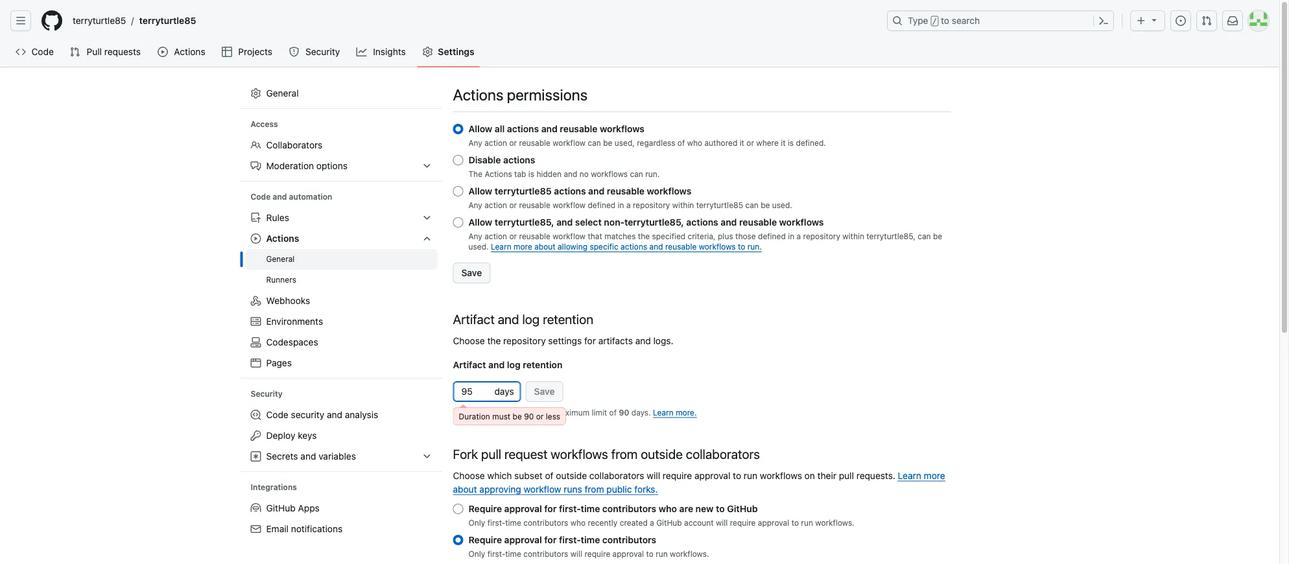 Task type: locate. For each thing, give the bounding box(es) containing it.
0 vertical spatial play image
[[158, 47, 168, 57]]

run down "on"
[[801, 518, 813, 527]]

be inside any action or reusable workflow that matches the specified criteria, plus those defined in a repository within terryturtle85, can be used.
[[933, 232, 942, 241]]

learn
[[491, 242, 511, 251], [653, 408, 674, 417], [898, 470, 921, 481]]

1 horizontal spatial it
[[781, 138, 786, 148]]

1 horizontal spatial log
[[522, 311, 540, 326]]

2 terryturtle85 link from the left
[[134, 10, 201, 31]]

type
[[908, 15, 928, 26]]

1 vertical spatial repository
[[803, 232, 840, 241]]

key image
[[251, 431, 261, 441]]

0 vertical spatial artifact
[[453, 311, 495, 326]]

run left "on"
[[744, 470, 757, 481]]

1 vertical spatial more
[[924, 470, 945, 481]]

1 vertical spatial code
[[251, 192, 271, 201]]

run.
[[645, 170, 660, 179], [747, 242, 762, 251]]

1 general from the top
[[266, 88, 299, 99]]

require inside require approval for first-time contributors only first-time contributors will require approval to run workflows.
[[469, 535, 502, 545]]

reusable left the that
[[519, 232, 551, 241]]

who left are
[[659, 503, 677, 514]]

triangle down image
[[1149, 15, 1159, 25]]

outside up runs
[[556, 470, 587, 481]]

log up days
[[507, 359, 521, 370]]

and left the no
[[564, 170, 577, 179]]

collaborators up public
[[589, 470, 644, 481]]

security
[[291, 409, 324, 420]]

repository inside allow terryturtle85 actions and reusable workflows any action or reusable workflow defined in a repository within terryturtle85 can be used.
[[633, 201, 670, 210]]

about for pull
[[453, 484, 477, 494]]

webhooks link
[[245, 290, 437, 311]]

used,
[[615, 138, 635, 148]]

projects
[[238, 46, 272, 57]]

only
[[469, 518, 485, 527], [469, 550, 485, 559]]

2 horizontal spatial run
[[801, 518, 813, 527]]

artifact and log retention up "choose the repository settings for artifacts and logs."
[[453, 311, 593, 326]]

1 it from the left
[[740, 138, 744, 148]]

1 vertical spatial save button
[[526, 381, 563, 402]]

0 vertical spatial repository
[[633, 201, 670, 210]]

more right requests.
[[924, 470, 945, 481]]

workflow inside the allow all actions and reusable workflows any action or reusable workflow can be used, regardless of who authored it or where it is defined.
[[553, 138, 586, 148]]

0 horizontal spatial save
[[461, 267, 482, 278]]

0 horizontal spatial used.
[[469, 242, 489, 251]]

analysis
[[345, 409, 378, 420]]

chevron down image
[[422, 233, 432, 244]]

learn for workflows
[[898, 470, 921, 481]]

within inside allow terryturtle85 actions and reusable workflows any action or reusable workflow defined in a repository within terryturtle85 can be used.
[[672, 201, 694, 210]]

play image right requests
[[158, 47, 168, 57]]

first-
[[559, 503, 581, 514], [487, 518, 505, 527], [559, 535, 581, 545], [487, 550, 505, 559]]

2 any from the top
[[469, 201, 482, 210]]

save button up set
[[526, 381, 563, 402]]

gear image
[[422, 47, 433, 57]]

2 artifact and log retention from the top
[[453, 359, 563, 370]]

1 horizontal spatial learn
[[653, 408, 674, 417]]

in right those on the top right of page
[[788, 232, 794, 241]]

1 any from the top
[[469, 138, 482, 148]]

2 action from the top
[[485, 201, 507, 210]]

security right shield icon
[[305, 46, 340, 57]]

0 horizontal spatial of
[[545, 470, 554, 481]]

to
[[941, 15, 949, 26], [738, 242, 745, 251], [733, 470, 741, 481], [716, 503, 725, 514], [792, 518, 799, 527], [646, 550, 654, 559]]

0 horizontal spatial log
[[507, 359, 521, 370]]

0 vertical spatial used.
[[772, 201, 792, 210]]

1 horizontal spatial play image
[[251, 233, 261, 244]]

and up the deploy keys link on the bottom left of page
[[327, 409, 342, 420]]

email notifications
[[266, 524, 343, 534]]

log up "choose the repository settings for artifacts and logs."
[[522, 311, 540, 326]]

1 horizontal spatial within
[[843, 232, 864, 241]]

1 vertical spatial only
[[469, 550, 485, 559]]

permissions
[[507, 86, 588, 104]]

/ inside type / to search
[[932, 17, 937, 26]]

environments
[[266, 316, 323, 327]]

regardless
[[637, 138, 675, 148]]

workflows. down account
[[670, 550, 709, 559]]

workflow down subset
[[524, 484, 561, 494]]

choose
[[453, 335, 485, 346], [453, 470, 485, 481]]

0 vertical spatial require
[[469, 503, 502, 514]]

actions down the no
[[554, 186, 586, 196]]

0 horizontal spatial pull
[[481, 446, 501, 461]]

workflow up "allowing"
[[553, 232, 586, 241]]

about left "allowing"
[[534, 242, 555, 251]]

code
[[31, 46, 54, 57], [251, 192, 271, 201], [266, 409, 288, 420]]

any inside the allow all actions and reusable workflows any action or reusable workflow can be used, regardless of who authored it or where it is defined.
[[469, 138, 482, 148]]

terryturtle85 up the pull
[[73, 15, 126, 26]]

secrets and variables
[[266, 451, 356, 462]]

outside
[[641, 446, 683, 461], [556, 470, 587, 481]]

require inside require approval for first-time contributors who are new to github only first-time contributors who recently created a github account will require approval to run workflows.
[[730, 518, 756, 527]]

be inside the allow all actions and reusable workflows any action or reusable workflow can be used, regardless of who authored it or where it is defined.
[[603, 138, 612, 148]]

run inside require approval for first-time contributors only first-time contributors will require approval to run workflows.
[[656, 550, 668, 559]]

2 horizontal spatial will
[[716, 518, 728, 527]]

0 horizontal spatial terryturtle85,
[[495, 217, 554, 228]]

2 general from the top
[[266, 255, 295, 264]]

actions
[[174, 46, 205, 57], [453, 86, 503, 104], [485, 170, 512, 179], [266, 233, 299, 244]]

graph image
[[356, 47, 367, 57]]

terryturtle85 link up the pull
[[67, 10, 131, 31]]

is inside disable actions the actions tab is hidden and no workflows can run.
[[528, 170, 534, 179]]

0 horizontal spatial will
[[571, 550, 582, 559]]

plus image
[[1136, 16, 1147, 26]]

1 allow from the top
[[469, 124, 492, 134]]

those
[[735, 232, 756, 241]]

any up "disable"
[[469, 138, 482, 148]]

log
[[522, 311, 540, 326], [507, 359, 521, 370]]

workflows.
[[815, 518, 855, 527], [670, 550, 709, 559]]

require for require approval for first-time contributors who are new to github
[[469, 503, 502, 514]]

security up the codescan image
[[251, 389, 283, 398]]

0 vertical spatial allow
[[469, 124, 492, 134]]

code up rules
[[251, 192, 271, 201]]

from right runs
[[585, 484, 604, 494]]

0 vertical spatial retention
[[543, 311, 593, 326]]

0 vertical spatial choose
[[453, 335, 485, 346]]

and up plus on the top right
[[721, 217, 737, 228]]

from up public
[[611, 446, 638, 461]]

github
[[266, 503, 296, 514], [727, 503, 758, 514], [656, 518, 682, 527]]

code security and analysis link
[[245, 405, 437, 425]]

2 vertical spatial for
[[544, 535, 557, 545]]

terryturtle85, inside any action or reusable workflow that matches the specified criteria, plus those defined in a repository within terryturtle85, can be used.
[[867, 232, 916, 241]]

require down recently
[[585, 550, 610, 559]]

is
[[788, 138, 794, 148], [528, 170, 534, 179]]

for for only
[[544, 535, 557, 545]]

choose down "fork"
[[453, 470, 485, 481]]

server image
[[251, 316, 261, 327]]

action inside allow terryturtle85 actions and reusable workflows any action or reusable workflow defined in a repository within terryturtle85 can be used.
[[485, 201, 507, 210]]

a
[[626, 201, 631, 210], [797, 232, 801, 241], [548, 408, 552, 417], [650, 518, 654, 527]]

github down are
[[656, 518, 682, 527]]

save up set
[[534, 386, 555, 397]]

actions up allow all actions and reusable workflows radio
[[453, 86, 503, 104]]

a up allow terryturtle85, and select non-terryturtle85, actions and reusable workflows at top
[[626, 201, 631, 210]]

0 vertical spatial from
[[611, 446, 638, 461]]

and down keys on the bottom left
[[300, 451, 316, 462]]

about up require approval for first-time contributors who are new to github radio
[[453, 484, 477, 494]]

/
[[131, 15, 134, 26], [932, 17, 937, 26]]

1 horizontal spatial used.
[[772, 201, 792, 210]]

run
[[744, 470, 757, 481], [801, 518, 813, 527], [656, 550, 668, 559]]

it right authored
[[740, 138, 744, 148]]

run. down those on the top right of page
[[747, 242, 762, 251]]

2 vertical spatial of
[[545, 470, 554, 481]]

general link
[[245, 83, 437, 104], [245, 249, 437, 270]]

the
[[469, 170, 482, 179]]

who left recently
[[571, 518, 586, 527]]

1 vertical spatial require
[[730, 518, 756, 527]]

actions inside the allow all actions and reusable workflows any action or reusable workflow can be used, regardless of who authored it or where it is defined.
[[507, 124, 539, 134]]

0 vertical spatial in
[[618, 201, 624, 210]]

collaborators link
[[245, 135, 437, 156]]

1 horizontal spatial 90
[[619, 408, 629, 417]]

can
[[588, 138, 601, 148], [630, 170, 643, 179], [745, 201, 759, 210], [918, 232, 931, 241]]

be
[[603, 138, 612, 148], [761, 201, 770, 210], [933, 232, 942, 241], [513, 412, 522, 421]]

1 artifact and log retention from the top
[[453, 311, 593, 326]]

action inside the allow all actions and reusable workflows any action or reusable workflow can be used, regardless of who authored it or where it is defined.
[[485, 138, 507, 148]]

2 vertical spatial will
[[571, 550, 582, 559]]

actions button
[[245, 228, 437, 249]]

1 vertical spatial defined
[[758, 232, 786, 241]]

action for all
[[485, 138, 507, 148]]

actions
[[507, 124, 539, 134], [503, 155, 535, 165], [554, 186, 586, 196], [686, 217, 718, 228], [621, 242, 647, 251]]

the down allow terryturtle85, and select non-terryturtle85, actions and reusable workflows at top
[[638, 232, 650, 241]]

about
[[534, 242, 555, 251], [453, 484, 477, 494]]

0 horizontal spatial play image
[[158, 47, 168, 57]]

requests.
[[856, 470, 895, 481]]

require inside require approval for first-time contributors only first-time contributors will require approval to run workflows.
[[585, 550, 610, 559]]

require right require approval for first-time contributors option
[[469, 535, 502, 545]]

git pull request image
[[70, 47, 80, 57]]

repository inside any action or reusable workflow that matches the specified criteria, plus those defined in a repository within terryturtle85, can be used.
[[803, 232, 840, 241]]

learn inside learn more about approving workflow runs from public forks.
[[898, 470, 921, 481]]

pull right their
[[839, 470, 854, 481]]

1 only from the top
[[469, 518, 485, 527]]

require
[[469, 503, 502, 514], [469, 535, 502, 545]]

workflow inside any action or reusable workflow that matches the specified criteria, plus those defined in a repository within terryturtle85, can be used.
[[553, 232, 586, 241]]

0 horizontal spatial more
[[514, 242, 532, 251]]

the
[[638, 232, 650, 241], [487, 335, 501, 346]]

webhooks
[[266, 295, 310, 306]]

mail image
[[251, 524, 261, 534]]

list
[[67, 10, 879, 31]]

1 vertical spatial artifact and log retention
[[453, 359, 563, 370]]

1 horizontal spatial run
[[744, 470, 757, 481]]

issue opened image
[[1176, 16, 1186, 26]]

webhook image
[[251, 296, 261, 306]]

any inside allow terryturtle85 actions and reusable workflows any action or reusable workflow defined in a repository within terryturtle85 can be used.
[[469, 201, 482, 210]]

1 vertical spatial general
[[266, 255, 295, 264]]

code image
[[16, 47, 26, 57]]

0 vertical spatial code
[[31, 46, 54, 57]]

0 horizontal spatial within
[[672, 201, 694, 210]]

0 horizontal spatial /
[[131, 15, 134, 26]]

code inside security 'list'
[[266, 409, 288, 420]]

require inside require approval for first-time contributors who are new to github only first-time contributors who recently created a github account will require approval to run workflows.
[[469, 503, 502, 514]]

1 action from the top
[[485, 138, 507, 148]]

0 horizontal spatial run
[[656, 550, 668, 559]]

allow inside the allow all actions and reusable workflows any action or reusable workflow can be used, regardless of who authored it or where it is defined.
[[469, 124, 492, 134]]

terryturtle85 down tab
[[495, 186, 552, 196]]

authored
[[705, 138, 737, 148]]

is left defined.
[[788, 138, 794, 148]]

/ inside terryturtle85 / terryturtle85
[[131, 15, 134, 26]]

git pull request image
[[1202, 16, 1212, 26]]

code for code
[[31, 46, 54, 57]]

allow right "allow terryturtle85, and select non-terryturtle85, actions and reusable workflows" option
[[469, 217, 492, 228]]

github right new
[[727, 503, 758, 514]]

2 choose from the top
[[453, 470, 485, 481]]

actions down rules
[[266, 233, 299, 244]]

save down "allow terryturtle85, and select non-terryturtle85, actions and reusable workflows" option
[[461, 267, 482, 278]]

2 allow from the top
[[469, 186, 492, 196]]

1 horizontal spatial terryturtle85 link
[[134, 10, 201, 31]]

more.
[[676, 408, 697, 417]]

allow left all
[[469, 124, 492, 134]]

3 allow from the top
[[469, 217, 492, 228]]

artifact and log retention
[[453, 311, 593, 326], [453, 359, 563, 370]]

play image inside actions dropdown button
[[251, 233, 261, 244]]

retention for and
[[523, 359, 563, 370]]

options
[[316, 160, 348, 171]]

require
[[663, 470, 692, 481], [730, 518, 756, 527], [585, 550, 610, 559]]

run. down regardless
[[645, 170, 660, 179]]

0 horizontal spatial learn
[[491, 242, 511, 251]]

terryturtle85 up actions link
[[139, 15, 196, 26]]

actions right all
[[507, 124, 539, 134]]

1 require from the top
[[469, 503, 502, 514]]

for inside require approval for first-time contributors who are new to github only first-time contributors who recently created a github account will require approval to run workflows.
[[544, 503, 557, 514]]

1 vertical spatial general link
[[245, 249, 437, 270]]

0 horizontal spatial defined
[[588, 201, 616, 210]]

save button down "allow terryturtle85, and select non-terryturtle85, actions and reusable workflows" option
[[453, 263, 490, 283]]

2 vertical spatial action
[[485, 232, 507, 241]]

code and automation
[[251, 192, 332, 201]]

0 vertical spatial workflows.
[[815, 518, 855, 527]]

0 vertical spatial the
[[638, 232, 650, 241]]

1 vertical spatial about
[[453, 484, 477, 494]]

0 horizontal spatial it
[[740, 138, 744, 148]]

1 general link from the top
[[245, 83, 437, 104]]

1 horizontal spatial repository
[[633, 201, 670, 210]]

require down approving
[[469, 503, 502, 514]]

more left "allowing"
[[514, 242, 532, 251]]

reusable up hidden
[[519, 138, 551, 148]]

and down permissions
[[541, 124, 558, 134]]

run down require approval for first-time contributors who are new to github only first-time contributors who recently created a github account will require approval to run workflows.
[[656, 550, 668, 559]]

1 vertical spatial for
[[544, 503, 557, 514]]

0 horizontal spatial run.
[[645, 170, 660, 179]]

general link down graph image on the left top of the page
[[245, 83, 437, 104]]

and
[[541, 124, 558, 134], [564, 170, 577, 179], [588, 186, 605, 196], [273, 192, 287, 201], [557, 217, 573, 228], [721, 217, 737, 228], [649, 242, 663, 251], [498, 311, 519, 326], [635, 335, 651, 346], [488, 359, 505, 370], [327, 409, 342, 420], [300, 451, 316, 462]]

2 it from the left
[[781, 138, 786, 148]]

more inside learn more about approving workflow runs from public forks.
[[924, 470, 945, 481]]

code right code image
[[31, 46, 54, 57]]

be inside allow terryturtle85 actions and reusable workflows any action or reusable workflow defined in a repository within terryturtle85 can be used.
[[761, 201, 770, 210]]

90 left days.
[[619, 408, 629, 417]]

/ right type at the right of the page
[[932, 17, 937, 26]]

actions up tab
[[503, 155, 535, 165]]

can inside allow terryturtle85 actions and reusable workflows any action or reusable workflow defined in a repository within terryturtle85 can be used.
[[745, 201, 759, 210]]

or inside allow terryturtle85 actions and reusable workflows any action or reusable workflow defined in a repository within terryturtle85 can be used.
[[509, 201, 517, 210]]

general link up webhooks link
[[245, 249, 437, 270]]

used. inside any action or reusable workflow that matches the specified criteria, plus those defined in a repository within terryturtle85, can be used.
[[469, 242, 489, 251]]

repository
[[633, 201, 670, 210], [803, 232, 840, 241], [503, 335, 546, 346]]

1 horizontal spatial the
[[638, 232, 650, 241]]

code and automation list
[[245, 208, 437, 374]]

1 vertical spatial play image
[[251, 233, 261, 244]]

1 horizontal spatial require
[[663, 470, 692, 481]]

github inside integrations "list"
[[266, 503, 296, 514]]

/ for type
[[932, 17, 937, 26]]

time
[[581, 503, 600, 514], [505, 518, 521, 527], [581, 535, 600, 545], [505, 550, 521, 559]]

projects link
[[217, 42, 279, 62]]

workflows inside the allow all actions and reusable workflows any action or reusable workflow can be used, regardless of who authored it or where it is defined.
[[600, 124, 645, 134]]

a right set
[[548, 408, 552, 417]]

1 horizontal spatial is
[[788, 138, 794, 148]]

no
[[580, 170, 589, 179]]

1 choose from the top
[[453, 335, 485, 346]]

hidden
[[537, 170, 562, 179]]

reusable down hidden
[[519, 201, 551, 210]]

2 only from the top
[[469, 550, 485, 559]]

outside up choose which subset of outside collaborators will require approval to run workflows on their pull requests.
[[641, 446, 683, 461]]

is right tab
[[528, 170, 534, 179]]

the up the artifact and log retention number field at the left of page
[[487, 335, 501, 346]]

of right regardless
[[678, 138, 685, 148]]

0 vertical spatial of
[[678, 138, 685, 148]]

for inside require approval for first-time contributors only first-time contributors will require approval to run workflows.
[[544, 535, 557, 545]]

2 horizontal spatial of
[[678, 138, 685, 148]]

github up "email" at the left bottom of the page
[[266, 503, 296, 514]]

only inside require approval for first-time contributors who are new to github only first-time contributors who recently created a github account will require approval to run workflows.
[[469, 518, 485, 527]]

0 vertical spatial learn
[[491, 242, 511, 251]]

1 vertical spatial is
[[528, 170, 534, 179]]

request
[[505, 446, 548, 461]]

is inside the allow all actions and reusable workflows any action or reusable workflow can be used, regardless of who authored it or where it is defined.
[[788, 138, 794, 148]]

0 vertical spatial save button
[[453, 263, 490, 283]]

Allow terryturtle85 actions and reusable workflows radio
[[453, 186, 463, 196]]

deploy
[[266, 430, 295, 441]]

actions inside disable actions the actions tab is hidden and no workflows can run.
[[503, 155, 535, 165]]

0 vertical spatial general link
[[245, 83, 437, 104]]

a right those on the top right of page
[[797, 232, 801, 241]]

1 vertical spatial the
[[487, 335, 501, 346]]

1 vertical spatial run.
[[747, 242, 762, 251]]

disable actions the actions tab is hidden and no workflows can run.
[[469, 155, 660, 179]]

codespaces image
[[251, 337, 261, 348]]

run. inside disable actions the actions tab is hidden and no workflows can run.
[[645, 170, 660, 179]]

select
[[575, 217, 602, 228]]

log for permissions
[[522, 311, 540, 326]]

workflows. inside require approval for first-time contributors who are new to github only first-time contributors who recently created a github account will require approval to run workflows.
[[815, 518, 855, 527]]

1 horizontal spatial who
[[659, 503, 677, 514]]

artifact and log retention up days
[[453, 359, 563, 370]]

allow
[[469, 124, 492, 134], [469, 186, 492, 196], [469, 217, 492, 228]]

2 vertical spatial learn
[[898, 470, 921, 481]]

play image
[[158, 47, 168, 57], [251, 233, 261, 244]]

2 vertical spatial who
[[571, 518, 586, 527]]

workflow inside learn more about approving workflow runs from public forks.
[[524, 484, 561, 494]]

disable
[[469, 155, 501, 165]]

variables
[[319, 451, 356, 462]]

play image down code and automation
[[251, 233, 261, 244]]

security
[[305, 46, 340, 57], [251, 389, 283, 398]]

are
[[679, 503, 693, 514]]

allow for allow all actions and reusable workflows
[[469, 124, 492, 134]]

approval
[[695, 470, 730, 481], [504, 503, 542, 514], [758, 518, 789, 527], [504, 535, 542, 545], [613, 550, 644, 559]]

who
[[687, 138, 702, 148], [659, 503, 677, 514], [571, 518, 586, 527]]

about inside learn more about approving workflow runs from public forks.
[[453, 484, 477, 494]]

require right account
[[730, 518, 756, 527]]

1 horizontal spatial from
[[611, 446, 638, 461]]

allow for allow terryturtle85 actions and reusable workflows
[[469, 186, 492, 196]]

workflows inside disable actions the actions tab is hidden and no workflows can run.
[[591, 170, 628, 179]]

workflows inside allow terryturtle85 actions and reusable workflows any action or reusable workflow defined in a repository within terryturtle85 can be used.
[[647, 186, 692, 196]]

logs.
[[653, 335, 674, 346]]

1 artifact from the top
[[453, 311, 495, 326]]

fork pull request workflows from outside collaborators
[[453, 446, 760, 461]]

2 horizontal spatial require
[[730, 518, 756, 527]]

has
[[519, 408, 532, 417]]

allow down the
[[469, 186, 492, 196]]

artifact for artifact and log retention
[[453, 359, 486, 370]]

actions down matches at the left of page
[[621, 242, 647, 251]]

workflow up the select
[[553, 201, 586, 210]]

0 horizontal spatial about
[[453, 484, 477, 494]]

1 vertical spatial of
[[609, 408, 617, 417]]

defined up non- at the top of page
[[588, 201, 616, 210]]

2 vertical spatial run
[[656, 550, 668, 559]]

matches
[[605, 232, 636, 241]]

/ for terryturtle85
[[131, 15, 134, 26]]

of right subset
[[545, 470, 554, 481]]

codespaces link
[[245, 332, 437, 353]]

of inside the allow all actions and reusable workflows any action or reusable workflow can be used, regardless of who authored it or where it is defined.
[[678, 138, 685, 148]]

0 vertical spatial any
[[469, 138, 482, 148]]

1 vertical spatial require
[[469, 535, 502, 545]]

0 horizontal spatial require
[[585, 550, 610, 559]]

actions down "disable"
[[485, 170, 512, 179]]

from inside learn more about approving workflow runs from public forks.
[[585, 484, 604, 494]]

2 artifact from the top
[[453, 359, 486, 370]]

allow inside allow terryturtle85 actions and reusable workflows any action or reusable workflow defined in a repository within terryturtle85 can be used.
[[469, 186, 492, 196]]

3 any from the top
[[469, 232, 482, 241]]

1 vertical spatial in
[[788, 232, 794, 241]]

1 vertical spatial choose
[[453, 470, 485, 481]]

retention
[[543, 311, 593, 326], [523, 359, 563, 370]]

rules button
[[245, 208, 437, 228]]

more
[[514, 242, 532, 251], [924, 470, 945, 481]]

0 horizontal spatial terryturtle85 link
[[67, 10, 131, 31]]

used.
[[772, 201, 792, 210], [469, 242, 489, 251]]

runners link
[[245, 270, 437, 290]]

1 horizontal spatial defined
[[758, 232, 786, 241]]

choose the repository settings for artifacts and logs.
[[453, 335, 674, 346]]

0 vertical spatial within
[[672, 201, 694, 210]]

2 require from the top
[[469, 535, 502, 545]]

require for require approval for first-time contributors
[[469, 535, 502, 545]]

reusable up non- at the top of page
[[607, 186, 645, 196]]

notifications image
[[1228, 16, 1238, 26]]

retention up settings
[[543, 311, 593, 326]]

0 vertical spatial action
[[485, 138, 507, 148]]

workflow up disable actions the actions tab is hidden and no workflows can run.
[[553, 138, 586, 148]]

1 vertical spatial retention
[[523, 359, 563, 370]]

used. down where
[[772, 201, 792, 210]]

retention down "choose the repository settings for artifacts and logs."
[[523, 359, 563, 370]]

actions inside disable actions the actions tab is hidden and no workflows can run.
[[485, 170, 512, 179]]

any down the
[[469, 201, 482, 210]]

general up runners
[[266, 255, 295, 264]]

in up non- at the top of page
[[618, 201, 624, 210]]

general right gear icon
[[266, 88, 299, 99]]

specified
[[652, 232, 686, 241]]

Require approval for first-time contributors radio
[[453, 535, 463, 545]]

and inside dropdown button
[[300, 451, 316, 462]]

3 action from the top
[[485, 232, 507, 241]]

0 vertical spatial only
[[469, 518, 485, 527]]

any right chevron down icon
[[469, 232, 482, 241]]

retention for permissions
[[543, 311, 593, 326]]



Task type: vqa. For each thing, say whether or not it's contained in the screenshot.


Task type: describe. For each thing, give the bounding box(es) containing it.
in inside any action or reusable workflow that matches the specified criteria, plus those defined in a repository within terryturtle85, can be used.
[[788, 232, 794, 241]]

terryturtle85 / terryturtle85
[[73, 15, 196, 26]]

approving
[[479, 484, 521, 494]]

Require approval for first-time contributors who are new to GitHub radio
[[453, 504, 463, 514]]

and left the select
[[557, 217, 573, 228]]

hubot image
[[251, 503, 261, 514]]

action for terryturtle85
[[485, 201, 507, 210]]

0 horizontal spatial the
[[487, 335, 501, 346]]

deploy keys
[[266, 430, 317, 441]]

settings link
[[417, 42, 480, 62]]

pull
[[87, 46, 102, 57]]

artifact and log retention for and
[[453, 359, 563, 370]]

1 horizontal spatial run.
[[747, 242, 762, 251]]

limit
[[592, 408, 607, 417]]

1 vertical spatial learn
[[653, 408, 674, 417]]

and inside the allow all actions and reusable workflows any action or reusable workflow can be used, regardless of who authored it or where it is defined.
[[541, 124, 558, 134]]

any action or reusable workflow that matches the specified criteria, plus those defined in a repository within terryturtle85, can be used.
[[469, 232, 942, 251]]

allow terryturtle85 actions and reusable workflows any action or reusable workflow defined in a repository within terryturtle85 can be used.
[[469, 186, 792, 210]]

must
[[492, 412, 511, 421]]

choose for fork
[[453, 470, 485, 481]]

allow terryturtle85, and select non-terryturtle85, actions and reusable workflows
[[469, 217, 824, 228]]

the inside any action or reusable workflow that matches the specified criteria, plus those defined in a repository within terryturtle85, can be used.
[[638, 232, 650, 241]]

automation
[[289, 192, 332, 201]]

Disable actions radio
[[453, 155, 463, 165]]

actions list
[[245, 249, 437, 290]]

learn more about approving workflow runs from public forks.
[[453, 470, 945, 494]]

any for allow all actions and reusable workflows
[[469, 138, 482, 148]]

action inside any action or reusable workflow that matches the specified criteria, plus those defined in a repository within terryturtle85, can be used.
[[485, 232, 507, 241]]

actions inside allow terryturtle85 actions and reusable workflows any action or reusable workflow defined in a repository within terryturtle85 can be used.
[[554, 186, 586, 196]]

keys
[[298, 430, 317, 441]]

defined inside any action or reusable workflow that matches the specified criteria, plus those defined in a repository within terryturtle85, can be used.
[[758, 232, 786, 241]]

settings
[[438, 46, 475, 57]]

within inside any action or reusable workflow that matches the specified criteria, plus those defined in a repository within terryturtle85, can be used.
[[843, 232, 864, 241]]

will inside require approval for first-time contributors only first-time contributors will require approval to run workflows.
[[571, 550, 582, 559]]

save for left save button
[[461, 267, 482, 278]]

more for allow terryturtle85, and select non-terryturtle85, actions and reusable workflows
[[514, 242, 532, 251]]

allowing
[[558, 242, 588, 251]]

and left logs.
[[635, 335, 651, 346]]

forks.
[[634, 484, 658, 494]]

require approval for first-time contributors only first-time contributors will require approval to run workflows.
[[469, 535, 709, 559]]

1 horizontal spatial of
[[609, 408, 617, 417]]

Allow terryturtle85, and select non-terryturtle85, actions and reusable workflows radio
[[453, 217, 463, 228]]

artifact and log retention for permissions
[[453, 311, 593, 326]]

2 general link from the top
[[245, 249, 437, 270]]

criteria,
[[688, 232, 716, 241]]

learn more about approving workflow runs from public forks. link
[[453, 470, 945, 494]]

organization
[[472, 408, 517, 417]]

0 horizontal spatial outside
[[556, 470, 587, 481]]

shield image
[[289, 47, 299, 57]]

search
[[952, 15, 980, 26]]

notifications
[[291, 524, 343, 534]]

moderation options button
[[245, 156, 437, 176]]

pull requests
[[87, 46, 141, 57]]

type / to search
[[908, 15, 980, 26]]

1 horizontal spatial github
[[656, 518, 682, 527]]

more for fork pull request workflows from outside collaborators
[[924, 470, 945, 481]]

Artifact and log retention number field
[[453, 381, 521, 402]]

actions up "criteria,"
[[686, 217, 718, 228]]

choose for artifact
[[453, 335, 485, 346]]

can inside any action or reusable workflow that matches the specified criteria, plus those defined in a repository within terryturtle85, can be used.
[[918, 232, 931, 241]]

homepage image
[[42, 10, 62, 31]]

command palette image
[[1099, 16, 1109, 26]]

0 vertical spatial collaborators
[[686, 446, 760, 461]]

requests
[[104, 46, 141, 57]]

all
[[495, 124, 505, 134]]

settings
[[548, 335, 582, 346]]

0 horizontal spatial 90
[[524, 412, 534, 421]]

integrations
[[251, 483, 297, 492]]

1 horizontal spatial terryturtle85,
[[624, 217, 684, 228]]

access list
[[245, 135, 437, 176]]

terryturtle85 up plus on the top right
[[696, 201, 743, 210]]

workflows. inside require approval for first-time contributors only first-time contributors will require approval to run workflows.
[[670, 550, 709, 559]]

artifact for actions permissions
[[453, 311, 495, 326]]

2 horizontal spatial github
[[727, 503, 758, 514]]

security list
[[245, 405, 437, 467]]

secrets and variables button
[[245, 446, 437, 467]]

github apps link
[[245, 498, 437, 519]]

defined inside allow terryturtle85 actions and reusable workflows any action or reusable workflow defined in a repository within terryturtle85 can be used.
[[588, 201, 616, 210]]

0 vertical spatial pull
[[481, 446, 501, 461]]

pull requests link
[[64, 42, 147, 62]]

subset
[[514, 470, 543, 481]]

your organization has set a maximum limit of 90 days. learn more.
[[453, 408, 697, 417]]

created
[[620, 518, 648, 527]]

maximum
[[554, 408, 590, 417]]

can inside the allow all actions and reusable workflows any action or reusable workflow can be used, regardless of who authored it or where it is defined.
[[588, 138, 601, 148]]

fork
[[453, 446, 478, 461]]

learn more about allowing specific actions and reusable workflows to run. link
[[491, 242, 762, 251]]

learn more. link
[[653, 408, 697, 417]]

codespaces
[[266, 337, 318, 348]]

tab
[[514, 170, 526, 179]]

0 horizontal spatial security
[[251, 389, 283, 398]]

1 vertical spatial pull
[[839, 470, 854, 481]]

in inside allow terryturtle85 actions and reusable workflows any action or reusable workflow defined in a repository within terryturtle85 can be used.
[[618, 201, 624, 210]]

that
[[588, 232, 602, 241]]

a inside require approval for first-time contributors who are new to github only first-time contributors who recently created a github account will require approval to run workflows.
[[650, 518, 654, 527]]

choose which subset of outside collaborators will require approval to run workflows on their pull requests.
[[453, 470, 898, 481]]

1 horizontal spatial security
[[305, 46, 340, 57]]

or inside any action or reusable workflow that matches the specified criteria, plus those defined in a repository within terryturtle85, can be used.
[[509, 232, 517, 241]]

1 terryturtle85 link from the left
[[67, 10, 131, 31]]

who inside the allow all actions and reusable workflows any action or reusable workflow can be used, regardless of who authored it or where it is defined.
[[687, 138, 702, 148]]

allow all actions and reusable workflows any action or reusable workflow can be used, regardless of who authored it or where it is defined.
[[469, 124, 826, 148]]

apps
[[298, 503, 320, 514]]

and inside allow terryturtle85 actions and reusable workflows any action or reusable workflow defined in a repository within terryturtle85 can be used.
[[588, 186, 605, 196]]

1 horizontal spatial will
[[647, 470, 660, 481]]

less
[[546, 412, 560, 421]]

collaborators
[[266, 140, 323, 150]]

a inside allow terryturtle85 actions and reusable workflows any action or reusable workflow defined in a repository within terryturtle85 can be used.
[[626, 201, 631, 210]]

for for who
[[544, 503, 557, 514]]

play image inside actions link
[[158, 47, 168, 57]]

reusable up those on the top right of page
[[739, 217, 777, 228]]

1 vertical spatial who
[[659, 503, 677, 514]]

any inside any action or reusable workflow that matches the specified criteria, plus those defined in a repository within terryturtle85, can be used.
[[469, 232, 482, 241]]

Allow all actions and reusable workflows radio
[[453, 124, 463, 134]]

set
[[534, 408, 546, 417]]

account
[[684, 518, 714, 527]]

artifacts
[[598, 335, 633, 346]]

environments link
[[245, 311, 437, 332]]

rules
[[266, 212, 289, 223]]

and down specified
[[649, 242, 663, 251]]

code for code security and analysis
[[266, 409, 288, 420]]

email
[[266, 524, 289, 534]]

will inside require approval for first-time contributors who are new to github only first-time contributors who recently created a github account will require approval to run workflows.
[[716, 518, 728, 527]]

0 vertical spatial outside
[[641, 446, 683, 461]]

moderation options
[[266, 160, 348, 171]]

and up rules
[[273, 192, 287, 201]]

0 vertical spatial for
[[584, 335, 596, 346]]

used. inside allow terryturtle85 actions and reusable workflows any action or reusable workflow defined in a repository within terryturtle85 can be used.
[[772, 201, 792, 210]]

insights
[[373, 46, 406, 57]]

can inside disable actions the actions tab is hidden and no workflows can run.
[[630, 170, 643, 179]]

1 horizontal spatial save button
[[526, 381, 563, 402]]

workflow inside allow terryturtle85 actions and reusable workflows any action or reusable workflow defined in a repository within terryturtle85 can be used.
[[553, 201, 586, 210]]

and inside disable actions the actions tab is hidden and no workflows can run.
[[564, 170, 577, 179]]

their
[[817, 470, 837, 481]]

0 vertical spatial run
[[744, 470, 757, 481]]

to inside require approval for first-time contributors only first-time contributors will require approval to run workflows.
[[646, 550, 654, 559]]

duration must be 90 or less
[[459, 412, 560, 421]]

code link
[[10, 42, 59, 62]]

run inside require approval for first-time contributors who are new to github only first-time contributors who recently created a github account will require approval to run workflows.
[[801, 518, 813, 527]]

table image
[[222, 47, 232, 57]]

secrets
[[266, 451, 298, 462]]

reusable up disable actions the actions tab is hidden and no workflows can run.
[[560, 124, 598, 134]]

reusable down specified
[[665, 242, 697, 251]]

save for save button to the right
[[534, 386, 555, 397]]

code for code and automation
[[251, 192, 271, 201]]

people image
[[251, 140, 261, 150]]

github apps
[[266, 503, 320, 514]]

reusable inside any action or reusable workflow that matches the specified criteria, plus those defined in a repository within terryturtle85, can be used.
[[519, 232, 551, 241]]

0 vertical spatial require
[[663, 470, 692, 481]]

only inside require approval for first-time contributors only first-time contributors will require approval to run workflows.
[[469, 550, 485, 559]]

where
[[756, 138, 779, 148]]

learn for select
[[491, 242, 511, 251]]

general inside the actions list
[[266, 255, 295, 264]]

actions left table image
[[174, 46, 205, 57]]

actions link
[[152, 42, 211, 62]]

days
[[494, 386, 514, 397]]

log for and
[[507, 359, 521, 370]]

actions inside dropdown button
[[266, 233, 299, 244]]

integrations list
[[245, 498, 437, 540]]

any for allow terryturtle85 actions and reusable workflows
[[469, 201, 482, 210]]

email notifications link
[[245, 519, 437, 540]]

and up "choose the repository settings for artifacts and logs."
[[498, 311, 519, 326]]

public
[[607, 484, 632, 494]]

0 horizontal spatial collaborators
[[589, 470, 644, 481]]

codescan image
[[251, 410, 261, 420]]

2 vertical spatial repository
[[503, 335, 546, 346]]

deploy keys link
[[245, 425, 437, 446]]

gear image
[[251, 88, 261, 99]]

code security and analysis
[[266, 409, 378, 420]]

browser image
[[251, 358, 261, 368]]

defined.
[[796, 138, 826, 148]]

a inside any action or reusable workflow that matches the specified criteria, plus those defined in a repository within terryturtle85, can be used.
[[797, 232, 801, 241]]

which
[[487, 470, 512, 481]]

your
[[453, 408, 470, 417]]

0 horizontal spatial save button
[[453, 263, 490, 283]]

non-
[[604, 217, 624, 228]]

plus
[[718, 232, 733, 241]]

and up days
[[488, 359, 505, 370]]

actions permissions
[[453, 86, 588, 104]]

list containing terryturtle85 / terryturtle85
[[67, 10, 879, 31]]

recently
[[588, 518, 618, 527]]

pages link
[[245, 353, 437, 374]]

about for terryturtle85,
[[534, 242, 555, 251]]

learn more about allowing specific actions and reusable workflows to run.
[[491, 242, 762, 251]]



